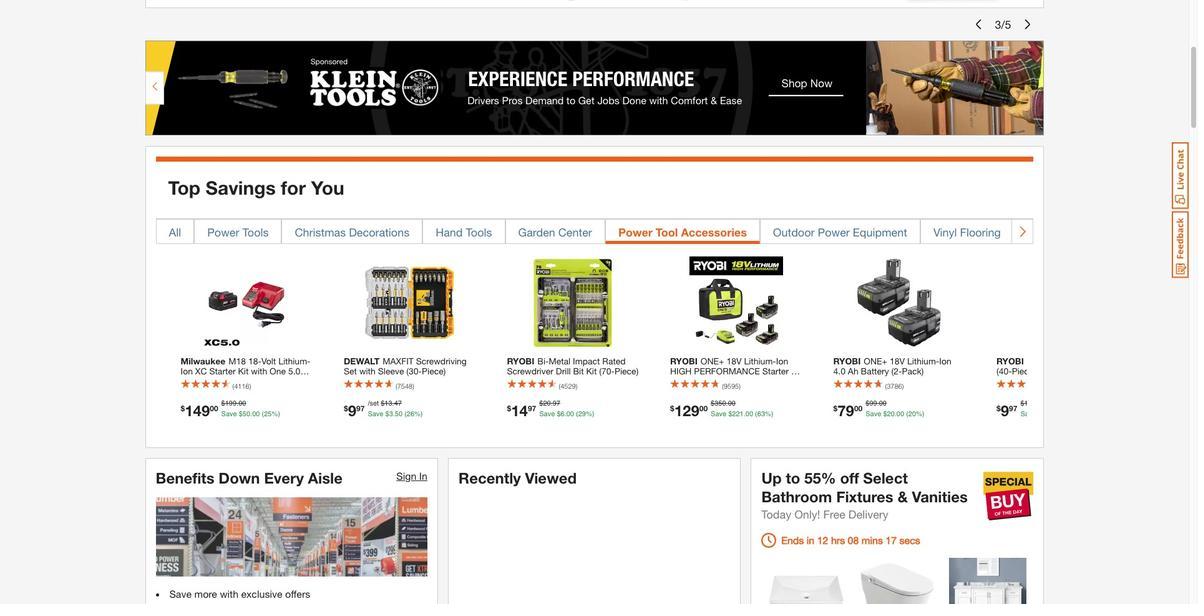 Task type: locate. For each thing, give the bounding box(es) containing it.
lithium-
[[279, 356, 311, 367], [908, 356, 940, 367]]

one
[[270, 366, 286, 377]]

1 tools from the left
[[243, 225, 269, 239]]

( inside $ 149 00 $ 199 . 00 save $ 50 . 00 ( 25 %)
[[262, 410, 264, 418]]

(2-
[[892, 366, 903, 377]]

%)
[[272, 410, 280, 418], [415, 410, 423, 418], [586, 410, 595, 418], [766, 410, 774, 418], [917, 410, 925, 418]]

lithium- inside m18 18-volt lithium- ion xc starter kit with one 5.0ah battery and charger
[[279, 356, 311, 367]]

ion inside m18 18-volt lithium- ion xc starter kit with one 5.0ah battery and charger
[[181, 366, 193, 377]]

2 horizontal spatial piece)
[[1013, 366, 1037, 377]]

benefits down every aisle
[[156, 469, 343, 487]]

1 horizontal spatial tool
[[1028, 225, 1048, 239]]

ryobi left one+ at bottom right
[[834, 356, 861, 367]]

9 inside $ 9 97 $ 15 save
[[1001, 402, 1010, 419]]

%) inside $ 14 97 $ 20 . 97 save $ 6 . 00 ( 29 %)
[[586, 410, 595, 418]]

0 horizontal spatial tool
[[656, 225, 679, 239]]

drill left bit
[[556, 366, 571, 377]]

save left 6
[[540, 410, 555, 418]]

50 left the 25
[[243, 410, 250, 418]]

lithium- right volt
[[279, 356, 311, 367]]

aisle
[[308, 469, 343, 487]]

in
[[807, 534, 815, 546]]

4 ryobi from the left
[[997, 356, 1025, 367]]

ion left the xc
[[181, 366, 193, 377]]

1 horizontal spatial lithium-
[[908, 356, 940, 367]]

bi-metal impact rated screwdriver drill bit kit (70-piece) image
[[526, 256, 620, 350]]

battery down milwaukee
[[181, 376, 209, 387]]

00
[[239, 400, 246, 408], [729, 400, 736, 408], [880, 400, 887, 408], [210, 404, 218, 413], [700, 404, 708, 413], [855, 404, 863, 413], [252, 410, 260, 418], [567, 410, 574, 418], [746, 410, 754, 418], [897, 410, 905, 418]]

(30-
[[407, 366, 422, 377]]

1 horizontal spatial and
[[1045, 356, 1060, 367]]

maxfit
[[383, 356, 414, 367]]

2 horizontal spatial kit
[[1114, 356, 1125, 367]]

save down 350
[[711, 410, 727, 418]]

20 down 3786
[[888, 410, 895, 418]]

20
[[544, 400, 551, 408], [888, 410, 895, 418], [909, 410, 917, 418]]

tools
[[243, 225, 269, 239], [466, 225, 492, 239]]

battery right ah
[[862, 366, 890, 377]]

%) inside $ 9 97 /set $ 13 . 47 save $ 3 . 50 ( 26 %)
[[415, 410, 423, 418]]

bi-
[[538, 356, 549, 367]]

%) inside $ 79 00 $ 99 . 00 save $ 20 . 00 ( 20 %)
[[917, 410, 925, 418]]

0 vertical spatial and
[[1045, 356, 1060, 367]]

97 inside $ 9 97 $ 15 save
[[1010, 404, 1018, 413]]

sleeve
[[378, 366, 404, 377]]

2 piece) from the left
[[615, 366, 639, 377]]

save inside $ 14 97 $ 20 . 97 save $ 6 . 00 ( 29 %)
[[540, 410, 555, 418]]

$ left /set
[[344, 404, 348, 413]]

( 4529 )
[[559, 382, 578, 390]]

metal
[[549, 356, 571, 367]]

3 inside $ 9 97 /set $ 13 . 47 save $ 3 . 50 ( 26 %)
[[389, 410, 393, 418]]

drill right (40-
[[1028, 356, 1043, 367]]

ends
[[782, 534, 805, 546]]

offers
[[285, 588, 311, 600]]

1 horizontal spatial impact
[[1062, 356, 1089, 367]]

9 left /set
[[348, 402, 357, 419]]

0 horizontal spatial and
[[211, 376, 226, 387]]

0 horizontal spatial 9
[[348, 402, 357, 419]]

1 ryobi from the left
[[507, 356, 535, 367]]

up
[[762, 469, 782, 487]]

live chat image
[[1173, 142, 1190, 209]]

save down 99
[[866, 410, 882, 418]]

( inside $ 9 97 /set $ 13 . 47 save $ 3 . 50 ( 26 %)
[[405, 410, 407, 418]]

1 50 from the left
[[243, 410, 250, 418]]

tool left storage
[[1028, 225, 1048, 239]]

0 horizontal spatial battery
[[181, 376, 209, 387]]

save down 15
[[1021, 410, 1037, 418]]

00 right 99
[[880, 400, 887, 408]]

impact inside bi-metal impact rated screwdriver drill bit kit (70-piece)
[[573, 356, 600, 367]]

save inside $ 79 00 $ 99 . 00 save $ 20 . 00 ( 20 %)
[[866, 410, 882, 418]]

mins
[[862, 534, 884, 546]]

piece) for (30-
[[422, 366, 446, 377]]

) down (30-
[[413, 382, 415, 390]]

) for 79
[[903, 382, 904, 390]]

ion inside one+ 18v lithium-ion 4.0 ah battery (2-pack)
[[940, 356, 952, 367]]

set
[[344, 366, 357, 377]]

/
[[1002, 17, 1006, 31]]

4 ) from the left
[[739, 382, 741, 390]]

kit right drive
[[1114, 356, 1125, 367]]

3 left '5'
[[996, 17, 1002, 31]]

5 ) from the left
[[903, 382, 904, 390]]

tools inside button
[[466, 225, 492, 239]]

christmas
[[295, 225, 346, 239]]

$
[[221, 400, 225, 408], [381, 400, 385, 408], [540, 400, 544, 408], [711, 400, 715, 408], [866, 400, 870, 408], [1021, 400, 1025, 408], [181, 404, 185, 413], [344, 404, 348, 413], [507, 404, 512, 413], [671, 404, 675, 413], [834, 404, 838, 413], [997, 404, 1001, 413], [239, 410, 243, 418], [386, 410, 389, 418], [557, 410, 561, 418], [729, 410, 733, 418], [884, 410, 888, 418]]

power
[[207, 225, 239, 239], [619, 225, 653, 239], [818, 225, 850, 239]]

0 vertical spatial 3
[[996, 17, 1002, 31]]

vinyl
[[934, 225, 958, 239]]

and
[[1045, 356, 1060, 367], [211, 376, 226, 387]]

2 power from the left
[[619, 225, 653, 239]]

1 horizontal spatial 20
[[888, 410, 895, 418]]

0 horizontal spatial 50
[[243, 410, 250, 418]]

00 down 3786
[[897, 410, 905, 418]]

97 for bi-metal impact rated screwdriver drill bit kit (70-piece)
[[528, 404, 537, 413]]

1 tool from the left
[[656, 225, 679, 239]]

$ down 4.0
[[834, 404, 838, 413]]

m18 18-volt lithium-ion xc starter kit with one 5.0ah battery and charger image
[[200, 256, 294, 350]]

1 horizontal spatial 50
[[395, 410, 403, 418]]

save down /set
[[368, 410, 384, 418]]

0 horizontal spatial piece)
[[422, 366, 446, 377]]

&
[[898, 488, 909, 506]]

9 inside $ 9 97 /set $ 13 . 47 save $ 3 . 50 ( 26 %)
[[348, 402, 357, 419]]

kit right bit
[[587, 366, 597, 377]]

power for power tools
[[207, 225, 239, 239]]

volt
[[262, 356, 276, 367]]

1 horizontal spatial 9
[[1001, 402, 1010, 419]]

0 horizontal spatial kit
[[238, 366, 249, 377]]

%) inside $ 129 00 $ 350 . 00 save $ 221 . 00 ( 63 %)
[[766, 410, 774, 418]]

sign in card banner image
[[156, 497, 428, 577]]

ryobi link
[[671, 356, 803, 407]]

$ right the 149 at the bottom left
[[221, 400, 225, 408]]

power tool accessories button
[[606, 219, 761, 244]]

2 tool from the left
[[1028, 225, 1048, 239]]

drive
[[1092, 356, 1112, 367]]

20 down the pack)
[[909, 410, 917, 418]]

1 %) from the left
[[272, 410, 280, 418]]

1 9 from the left
[[348, 402, 357, 419]]

1 horizontal spatial ion
[[940, 356, 952, 367]]

in
[[420, 470, 428, 482]]

17
[[886, 534, 897, 546]]

) down bit
[[576, 382, 578, 390]]

with right set
[[360, 366, 376, 377]]

1 horizontal spatial drill
[[1028, 356, 1043, 367]]

tool
[[656, 225, 679, 239], [1028, 225, 1048, 239]]

with
[[251, 366, 267, 377], [360, 366, 376, 377], [220, 588, 239, 600]]

all button
[[156, 219, 194, 244]]

00 right 6
[[567, 410, 574, 418]]

3 down 13 on the left of the page
[[389, 410, 393, 418]]

lithium- right 18v
[[908, 356, 940, 367]]

kit inside bi-metal impact rated screwdriver drill bit kit (70-piece)
[[587, 366, 597, 377]]

save down 199
[[221, 410, 237, 418]]

9 for drill and impact drive kit (40-piece)
[[1001, 402, 1010, 419]]

50 down '47'
[[395, 410, 403, 418]]

0 horizontal spatial 3
[[389, 410, 393, 418]]

to
[[786, 469, 801, 487]]

) up the 221
[[739, 382, 741, 390]]

20 inside $ 14 97 $ 20 . 97 save $ 6 . 00 ( 29 %)
[[544, 400, 551, 408]]

ryobi for 79
[[834, 356, 861, 367]]

50 inside $ 149 00 $ 199 . 00 save $ 50 . 00 ( 25 %)
[[243, 410, 250, 418]]

tools inside button
[[243, 225, 269, 239]]

charger
[[229, 376, 260, 387]]

00 inside $ 14 97 $ 20 . 97 save $ 6 . 00 ( 29 %)
[[567, 410, 574, 418]]

$ left the 25
[[239, 410, 243, 418]]

2 horizontal spatial power
[[818, 225, 850, 239]]

( inside $ 14 97 $ 20 . 97 save $ 6 . 00 ( 29 %)
[[576, 410, 579, 418]]

power right center
[[619, 225, 653, 239]]

97
[[553, 400, 561, 408], [357, 404, 365, 413], [528, 404, 537, 413], [1010, 404, 1018, 413]]

1 horizontal spatial battery
[[862, 366, 890, 377]]

and right (40-
[[1045, 356, 1060, 367]]

1 impact from the left
[[573, 356, 600, 367]]

$ 129 00 $ 350 . 00 save $ 221 . 00 ( 63 %)
[[671, 400, 774, 419]]

00 left 199
[[210, 404, 218, 413]]

0 horizontal spatial tools
[[243, 225, 269, 239]]

1 horizontal spatial with
[[251, 366, 267, 377]]

1 power from the left
[[207, 225, 239, 239]]

piece)
[[422, 366, 446, 377], [615, 366, 639, 377], [1013, 366, 1037, 377]]

%) for 149
[[272, 410, 280, 418]]

0 horizontal spatial drill
[[556, 366, 571, 377]]

1 piece) from the left
[[422, 366, 446, 377]]

piece) for (40-
[[1013, 366, 1037, 377]]

piece) inside maxfit screwdriving set with sleeve (30-piece)
[[422, 366, 446, 377]]

power down savings
[[207, 225, 239, 239]]

26
[[407, 410, 415, 418]]

97 inside $ 9 97 /set $ 13 . 47 save $ 3 . 50 ( 26 %)
[[357, 404, 365, 413]]

%) inside $ 149 00 $ 199 . 00 save $ 50 . 00 ( 25 %)
[[272, 410, 280, 418]]

2 impact from the left
[[1062, 356, 1089, 367]]

garden center
[[519, 225, 593, 239]]

power right outdoor on the top
[[818, 225, 850, 239]]

vinyl flooring button
[[921, 219, 1015, 244]]

0 horizontal spatial 20
[[544, 400, 551, 408]]

impact
[[573, 356, 600, 367], [1062, 356, 1089, 367]]

$ down drill and impact drive kit (40-piece)
[[1021, 400, 1025, 408]]

kit up 4116
[[238, 366, 249, 377]]

1 horizontal spatial tools
[[466, 225, 492, 239]]

0 horizontal spatial impact
[[573, 356, 600, 367]]

3 piece) from the left
[[1013, 366, 1037, 377]]

0 horizontal spatial ion
[[181, 366, 193, 377]]

5 %) from the left
[[917, 410, 925, 418]]

and right the xc
[[211, 376, 226, 387]]

2 ) from the left
[[413, 382, 415, 390]]

exclusive
[[241, 588, 283, 600]]

2 lithium- from the left
[[908, 356, 940, 367]]

$ down 3786
[[884, 410, 888, 418]]

20 right the 14
[[544, 400, 551, 408]]

piece) inside drill and impact drive kit (40-piece)
[[1013, 366, 1037, 377]]

$ left 15
[[997, 404, 1001, 413]]

9 for maxfit screwdriving set with sleeve (30-piece)
[[348, 402, 357, 419]]

m18
[[229, 356, 246, 367]]

3 ) from the left
[[576, 382, 578, 390]]

1 horizontal spatial piece)
[[615, 366, 639, 377]]

kit for 149
[[238, 366, 249, 377]]

12
[[818, 534, 829, 546]]

impact inside drill and impact drive kit (40-piece)
[[1062, 356, 1089, 367]]

4529
[[561, 382, 576, 390]]

97 left 15
[[1010, 404, 1018, 413]]

) down the pack)
[[903, 382, 904, 390]]

save inside $ 149 00 $ 199 . 00 save $ 50 . 00 ( 25 %)
[[221, 410, 237, 418]]

50
[[243, 410, 250, 418], [395, 410, 403, 418]]

kit
[[1114, 356, 1125, 367], [238, 366, 249, 377], [587, 366, 597, 377]]

1 lithium- from the left
[[279, 356, 311, 367]]

) for 149
[[250, 382, 251, 390]]

feedback link image
[[1173, 211, 1190, 279]]

00 right 350
[[729, 400, 736, 408]]

ryobi up $ 9 97 $ 15 save
[[997, 356, 1025, 367]]

kit inside m18 18-volt lithium- ion xc starter kit with one 5.0ah battery and charger
[[238, 366, 249, 377]]

outdoor power equipment
[[774, 225, 908, 239]]

with right more
[[220, 588, 239, 600]]

tools down "top savings for you"
[[243, 225, 269, 239]]

3 ryobi from the left
[[834, 356, 861, 367]]

one+
[[864, 356, 888, 367]]

97 left 6
[[528, 404, 537, 413]]

one+ 18v lithium-ion 4.0 ah battery (2-pack)
[[834, 356, 952, 377]]

1 ) from the left
[[250, 382, 251, 390]]

kit for 14
[[587, 366, 597, 377]]

save more with exclusive offers
[[170, 588, 311, 600]]

save
[[221, 410, 237, 418], [368, 410, 384, 418], [540, 410, 555, 418], [711, 410, 727, 418], [866, 410, 882, 418], [1021, 410, 1037, 418], [170, 588, 192, 600]]

1 vertical spatial and
[[211, 376, 226, 387]]

97 left /set
[[357, 404, 365, 413]]

off
[[841, 469, 860, 487]]

ryobi up 129
[[671, 356, 698, 367]]

m18 18-volt lithium- ion xc starter kit with one 5.0ah battery and charger
[[181, 356, 311, 387]]

97 for maxfit screwdriving set with sleeve (30-piece)
[[357, 404, 365, 413]]

1 vertical spatial 3
[[389, 410, 393, 418]]

) down 18-
[[250, 382, 251, 390]]

1 horizontal spatial kit
[[587, 366, 597, 377]]

ryobi for 9
[[997, 356, 1025, 367]]

9 left 15
[[1001, 402, 1010, 419]]

4 %) from the left
[[766, 410, 774, 418]]

) for 129
[[739, 382, 741, 390]]

2 tools from the left
[[466, 225, 492, 239]]

1 horizontal spatial power
[[619, 225, 653, 239]]

ion
[[940, 356, 952, 367], [181, 366, 193, 377]]

rated
[[603, 356, 626, 367]]

ends in 12 hrs 08 mins 17 secs
[[782, 534, 921, 546]]

47
[[394, 400, 402, 408]]

0 horizontal spatial power
[[207, 225, 239, 239]]

impact for 9
[[1062, 356, 1089, 367]]

more
[[195, 588, 217, 600]]

bi-metal impact rated screwdriver drill bit kit (70-piece)
[[507, 356, 639, 377]]

ryobi left bi-
[[507, 356, 535, 367]]

(
[[233, 382, 234, 390], [396, 382, 398, 390], [559, 382, 561, 390], [723, 382, 724, 390], [886, 382, 887, 390], [262, 410, 264, 418], [405, 410, 407, 418], [576, 410, 579, 418], [756, 410, 758, 418], [907, 410, 909, 418]]

00 right the 221
[[746, 410, 754, 418]]

13
[[385, 400, 393, 408]]

1 horizontal spatial 3
[[996, 17, 1002, 31]]

$ right /set
[[381, 400, 385, 408]]

ion right the pack)
[[940, 356, 952, 367]]

2 horizontal spatial with
[[360, 366, 376, 377]]

equipment
[[854, 225, 908, 239]]

with left one
[[251, 366, 267, 377]]

( 9595 )
[[723, 382, 741, 390]]

2 9 from the left
[[1001, 402, 1010, 419]]

( inside $ 79 00 $ 99 . 00 save $ 20 . 00 ( 20 %)
[[907, 410, 909, 418]]

impact left drive
[[1062, 356, 1089, 367]]

tool left accessories at the right top
[[656, 225, 679, 239]]

sign in
[[397, 470, 428, 482]]

tools right hand
[[466, 225, 492, 239]]

save inside $ 129 00 $ 350 . 00 save $ 221 . 00 ( 63 %)
[[711, 410, 727, 418]]

hrs
[[832, 534, 846, 546]]

2 50 from the left
[[395, 410, 403, 418]]

3 %) from the left
[[586, 410, 595, 418]]

2 %) from the left
[[415, 410, 423, 418]]

battery
[[862, 366, 890, 377], [181, 376, 209, 387]]

0 horizontal spatial lithium-
[[279, 356, 311, 367]]

3 power from the left
[[818, 225, 850, 239]]

$ down screwdriver
[[507, 404, 512, 413]]

impact right metal
[[573, 356, 600, 367]]

tool inside button
[[656, 225, 679, 239]]



Task type: vqa. For each thing, say whether or not it's contained in the screenshot.


Task type: describe. For each thing, give the bounding box(es) containing it.
sign
[[397, 470, 417, 482]]

( inside $ 129 00 $ 350 . 00 save $ 221 . 00 ( 63 %)
[[756, 410, 758, 418]]

xc
[[195, 366, 207, 377]]

97 down ( 4529 )
[[553, 400, 561, 408]]

350
[[715, 400, 727, 408]]

$ left "29" at left bottom
[[557, 410, 561, 418]]

storage
[[1052, 225, 1091, 239]]

$ right "79"
[[866, 400, 870, 408]]

power for power tool accessories
[[619, 225, 653, 239]]

00 right 199
[[239, 400, 246, 408]]

power tools button
[[194, 219, 282, 244]]

vinyl flooring
[[934, 225, 1002, 239]]

4116
[[234, 382, 250, 390]]

0 horizontal spatial with
[[220, 588, 239, 600]]

outdoor
[[774, 225, 815, 239]]

79
[[838, 402, 855, 419]]

$ 9 97 /set $ 13 . 47 save $ 3 . 50 ( 26 %)
[[344, 400, 423, 419]]

power inside button
[[818, 225, 850, 239]]

free delivery
[[824, 507, 889, 521]]

save left more
[[170, 588, 192, 600]]

previous slide image
[[974, 19, 984, 29]]

bathroom sinks & faucets product image image
[[769, 558, 846, 604]]

maxfit screwdriving set with sleeve (30-piece) image
[[363, 256, 457, 350]]

(40-
[[997, 366, 1013, 377]]

(70-
[[600, 366, 615, 377]]

%) for 79
[[917, 410, 925, 418]]

outdoor power equipment button
[[761, 219, 921, 244]]

$ right 129
[[711, 400, 715, 408]]

/set
[[368, 400, 379, 408]]

199
[[225, 400, 237, 408]]

$ 149 00 $ 199 . 00 save $ 50 . 00 ( 25 %)
[[181, 400, 280, 419]]

$ 9 97 $ 15 save
[[997, 400, 1037, 419]]

ryobi for 14
[[507, 356, 535, 367]]

center
[[559, 225, 593, 239]]

( 3786 )
[[886, 382, 904, 390]]

29
[[579, 410, 586, 418]]

2 ryobi from the left
[[671, 356, 698, 367]]

top savings for you
[[168, 176, 345, 199]]

50 inside $ 9 97 /set $ 13 . 47 save $ 3 . 50 ( 26 %)
[[395, 410, 403, 418]]

kit inside drill and impact drive kit (40-piece)
[[1114, 356, 1125, 367]]

99
[[870, 400, 878, 408]]

save inside $ 9 97 /set $ 13 . 47 save $ 3 . 50 ( 26 %)
[[368, 410, 384, 418]]

power tool accessories
[[619, 225, 747, 239]]

special buy logo image
[[984, 471, 1034, 521]]

$ down 13 on the left of the page
[[386, 410, 389, 418]]

starter
[[209, 366, 236, 377]]

$ left 350
[[671, 404, 675, 413]]

one+ 18v lithium-ion high performance starter kit with 2.0 ah battery, 4.0 ah battery, 6.0 ah battery, charger, and bag image
[[690, 256, 784, 350]]

3 / 5
[[996, 17, 1012, 31]]

18-
[[248, 356, 262, 367]]

next arrow image
[[1018, 225, 1028, 238]]

screwdriver
[[507, 366, 554, 377]]

toilets & tubs product image image
[[859, 558, 937, 604]]

every
[[264, 469, 304, 487]]

) for 14
[[576, 382, 578, 390]]

%) for 14
[[586, 410, 595, 418]]

milwaukee
[[181, 356, 226, 367]]

$ down ( 9595 ) on the bottom of page
[[729, 410, 733, 418]]

save inside $ 9 97 $ 15 save
[[1021, 410, 1037, 418]]

garden
[[519, 225, 556, 239]]

tools for power tools
[[243, 225, 269, 239]]

%) for 129
[[766, 410, 774, 418]]

one+ 18v lithium-ion 4.0 ah battery (2-pack) image
[[853, 256, 947, 350]]

00 left 99
[[855, 404, 863, 413]]

you
[[311, 176, 345, 199]]

bit
[[574, 366, 584, 377]]

15
[[1025, 400, 1033, 408]]

3786
[[887, 382, 903, 390]]

drill inside drill and impact drive kit (40-piece)
[[1028, 356, 1043, 367]]

ah
[[849, 366, 859, 377]]

vanities, mirrors & hardware product image image
[[950, 558, 1027, 604]]

221
[[733, 410, 744, 418]]

5
[[1006, 17, 1012, 31]]

and inside drill and impact drive kit (40-piece)
[[1045, 356, 1060, 367]]

decorations
[[349, 225, 410, 239]]

4.0
[[834, 366, 846, 377]]

drill and impact drive kit (40-piece) image
[[1016, 256, 1110, 350]]

9595
[[724, 382, 739, 390]]

) for 9
[[413, 382, 415, 390]]

14
[[512, 402, 528, 419]]

7548
[[398, 382, 413, 390]]

97 for drill and impact drive kit (40-piece)
[[1010, 404, 1018, 413]]

battery inside m18 18-volt lithium- ion xc starter kit with one 5.0ah battery and charger
[[181, 376, 209, 387]]

with inside maxfit screwdriving set with sleeve (30-piece)
[[360, 366, 376, 377]]

accessories
[[682, 225, 747, 239]]

fixtures
[[837, 488, 894, 506]]

18v
[[890, 356, 906, 367]]

battery inside one+ 18v lithium-ion 4.0 ah battery (2-pack)
[[862, 366, 890, 377]]

with inside m18 18-volt lithium- ion xc starter kit with one 5.0ah battery and charger
[[251, 366, 267, 377]]

$ right the 14
[[540, 400, 544, 408]]

6
[[561, 410, 565, 418]]

( 4116 )
[[233, 382, 251, 390]]

benefits
[[156, 469, 215, 487]]

63
[[758, 410, 766, 418]]

( 7548 )
[[396, 382, 415, 390]]

$ 14 97 $ 20 . 97 save $ 6 . 00 ( 29 %)
[[507, 400, 595, 419]]

savings
[[206, 176, 276, 199]]

secs
[[900, 534, 921, 546]]

00 left 350
[[700, 404, 708, 413]]

55%
[[805, 469, 837, 487]]

dewalt
[[344, 356, 380, 367]]

lithium- inside one+ 18v lithium-ion 4.0 ah battery (2-pack)
[[908, 356, 940, 367]]

drill and impact drive kit (40-piece)
[[997, 356, 1125, 377]]

christmas decorations button
[[282, 219, 423, 244]]

next slide image
[[1023, 19, 1033, 29]]

hand tools
[[436, 225, 492, 239]]

select
[[864, 469, 909, 487]]

tool inside button
[[1028, 225, 1048, 239]]

$ 79 00 $ 99 . 00 save $ 20 . 00 ( 20 %)
[[834, 400, 925, 419]]

garden center button
[[506, 219, 606, 244]]

christmas decorations
[[295, 225, 410, 239]]

recently viewed
[[459, 469, 577, 487]]

and inside m18 18-volt lithium- ion xc starter kit with one 5.0ah battery and charger
[[211, 376, 226, 387]]

00 left the 25
[[252, 410, 260, 418]]

tool storage button
[[1015, 219, 1104, 244]]

piece) inside bi-metal impact rated screwdriver drill bit kit (70-piece)
[[615, 366, 639, 377]]

$ left 199
[[181, 404, 185, 413]]

impact for 14
[[573, 356, 600, 367]]

maxfit screwdriving set with sleeve (30-piece)
[[344, 356, 467, 377]]

hand
[[436, 225, 463, 239]]

drill inside bi-metal impact rated screwdriver drill bit kit (70-piece)
[[556, 366, 571, 377]]

5.0ah
[[288, 366, 311, 377]]

viewed
[[525, 469, 577, 487]]

vanities
[[913, 488, 968, 506]]

25
[[264, 410, 272, 418]]

tools for hand tools
[[466, 225, 492, 239]]

2 horizontal spatial 20
[[909, 410, 917, 418]]



